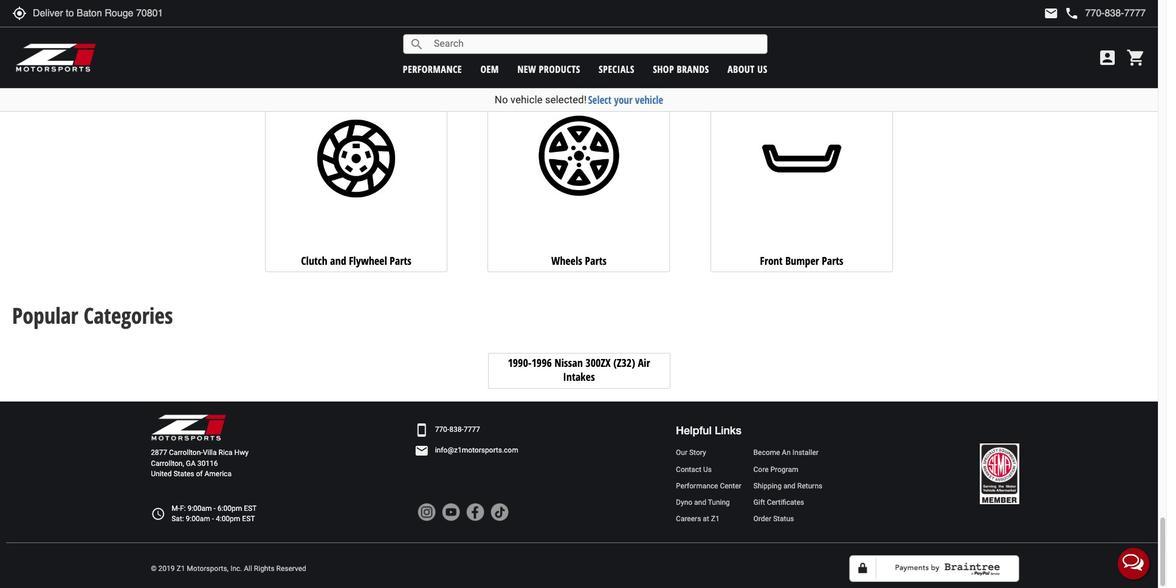 Task type: vqa. For each thing, say whether or not it's contained in the screenshot.
Your
yes



Task type: describe. For each thing, give the bounding box(es) containing it.
shop
[[653, 62, 674, 76]]

1996
[[532, 356, 552, 370]]

air inside 1990-1996 nissan 300zx (z32) air intakes
[[638, 356, 650, 370]]

z1 company logo image
[[151, 414, 227, 442]]

z1 for 2019
[[177, 564, 185, 573]]

become an installer link
[[753, 448, 822, 459]]

info@z1motorsports.com
[[435, 446, 518, 455]]

air intakes parts link
[[488, 0, 670, 45]]

about
[[728, 62, 755, 76]]

clutch and flywheel parts
[[301, 253, 411, 268]]

hwy
[[234, 449, 249, 457]]

and for flywheel
[[330, 253, 346, 268]]

nissan
[[554, 356, 583, 370]]

states
[[174, 470, 194, 478]]

0 vertical spatial 9:00am
[[187, 504, 212, 513]]

/
[[347, 26, 352, 41]]

0 horizontal spatial air
[[543, 26, 556, 41]]

of
[[196, 470, 203, 478]]

1990-
[[508, 356, 532, 370]]

at
[[703, 515, 709, 523]]

core
[[753, 465, 769, 474]]

wheels for wheels parts
[[551, 253, 582, 268]]

tires
[[354, 26, 375, 41]]

mail
[[1044, 6, 1058, 21]]

contact
[[676, 465, 701, 474]]

links
[[715, 424, 741, 437]]

f:
[[180, 504, 186, 513]]

770-838-7777 link
[[435, 425, 480, 436]]

838-
[[449, 426, 464, 434]]

helpful links
[[676, 424, 741, 437]]

2019
[[158, 564, 175, 573]]

installer
[[792, 449, 818, 457]]

m-
[[171, 504, 180, 513]]

2877 carrollton-villa rica hwy carrollton, ga 30116 united states of america
[[151, 449, 249, 478]]

front
[[760, 253, 783, 268]]

performance center
[[676, 482, 741, 490]]

z1 motorsports logo image
[[15, 43, 97, 73]]

rica
[[219, 449, 233, 457]]

popular
[[12, 301, 78, 331]]

status
[[773, 515, 794, 523]]

ga
[[186, 459, 196, 468]]

reserved
[[276, 564, 306, 573]]

vehicle inside no vehicle selected! select your vehicle
[[511, 94, 543, 106]]

an
[[782, 449, 791, 457]]

contact us link
[[676, 465, 741, 475]]

careers at z1
[[676, 515, 719, 523]]

mail phone
[[1044, 6, 1079, 21]]

popular categories
[[12, 301, 173, 331]]

1 vertical spatial -
[[212, 515, 214, 523]]

products
[[539, 62, 580, 76]]

wheels / tires parts link
[[265, 0, 447, 45]]

order
[[753, 515, 771, 523]]

shipping and returns link
[[753, 481, 822, 492]]

and for tuning
[[694, 498, 706, 507]]

© 2019 z1 motorsports, inc. all rights reserved
[[151, 564, 306, 573]]

0 vertical spatial -
[[214, 504, 216, 513]]

about us link
[[728, 62, 768, 76]]

careers at z1 link
[[676, 514, 741, 525]]

core program
[[753, 465, 798, 474]]

clutch
[[301, 253, 327, 268]]

performance center link
[[676, 481, 741, 492]]

our story
[[676, 449, 706, 457]]

instagram link image
[[417, 503, 436, 522]]

2877
[[151, 449, 167, 457]]

our
[[676, 449, 687, 457]]

shopping_cart link
[[1123, 48, 1146, 67]]

youtube link image
[[442, 503, 460, 522]]

1 horizontal spatial vehicle
[[635, 93, 663, 107]]

my_location
[[12, 6, 27, 21]]

shop brands
[[653, 62, 709, 76]]

us for about us
[[757, 62, 768, 76]]

america
[[205, 470, 232, 478]]

©
[[151, 564, 157, 573]]

performance
[[676, 482, 718, 490]]

front bumper parts link
[[711, 59, 893, 273]]

770-
[[435, 426, 449, 434]]

7777
[[464, 426, 480, 434]]

1 vertical spatial 9:00am
[[186, 515, 210, 523]]

shop brands link
[[653, 62, 709, 76]]

smartphone 770-838-7777
[[414, 423, 480, 438]]

carrollton,
[[151, 459, 184, 468]]

selected!
[[545, 94, 587, 106]]

about us
[[728, 62, 768, 76]]

intakes inside 1990-1996 nissan 300zx (z32) air intakes
[[563, 370, 595, 384]]



Task type: locate. For each thing, give the bounding box(es) containing it.
shipping
[[753, 482, 782, 490]]

est right 6:00pm
[[244, 504, 257, 513]]

1990-1996 nissan 300zx (z32) air intakes
[[508, 356, 650, 384]]

specials
[[599, 62, 635, 76]]

access_time
[[151, 507, 165, 522]]

tiktok link image
[[490, 503, 509, 522]]

all
[[244, 564, 252, 573]]

1 vertical spatial est
[[242, 515, 255, 523]]

exhaust parts
[[773, 26, 831, 41]]

contact us
[[676, 465, 712, 474]]

intakes right 1996 at the bottom of page
[[563, 370, 595, 384]]

dyno and tuning
[[676, 498, 730, 507]]

select your vehicle link
[[588, 93, 663, 107]]

sat:
[[171, 515, 184, 523]]

villa
[[203, 449, 217, 457]]

1990-1996 nissan 300zx (z32) air intakes link
[[488, 353, 670, 389]]

0 horizontal spatial and
[[330, 253, 346, 268]]

- left 6:00pm
[[214, 504, 216, 513]]

dyno
[[676, 498, 692, 507]]

1 vertical spatial intakes
[[563, 370, 595, 384]]

wheels image
[[492, 72, 666, 246]]

300zx
[[586, 356, 611, 370]]

us right about
[[757, 62, 768, 76]]

Search search field
[[424, 35, 767, 53]]

0 vertical spatial air
[[543, 26, 556, 41]]

1 vertical spatial z1
[[177, 564, 185, 573]]

shopping_cart
[[1126, 48, 1146, 67]]

us down our story link
[[703, 465, 712, 474]]

wheels / tires parts
[[314, 26, 399, 41]]

0 vertical spatial z1
[[711, 515, 719, 523]]

front bumper parts
[[760, 253, 843, 268]]

flywheel
[[349, 253, 387, 268]]

1 vertical spatial us
[[703, 465, 712, 474]]

2 horizontal spatial and
[[783, 482, 796, 490]]

new
[[517, 62, 536, 76]]

categories
[[84, 301, 173, 331]]

0 vertical spatial us
[[757, 62, 768, 76]]

inc.
[[230, 564, 242, 573]]

1 horizontal spatial z1
[[711, 515, 719, 523]]

oem link
[[480, 62, 499, 76]]

phone link
[[1065, 6, 1146, 21]]

0 horizontal spatial z1
[[177, 564, 185, 573]]

core program link
[[753, 465, 822, 475]]

account_box link
[[1095, 48, 1120, 67]]

clutch and flywheel parts link
[[265, 59, 447, 273]]

z1
[[711, 515, 719, 523], [177, 564, 185, 573]]

your
[[614, 93, 633, 107]]

helpful
[[676, 424, 712, 437]]

est
[[244, 504, 257, 513], [242, 515, 255, 523]]

z1 for at
[[711, 515, 719, 523]]

- left 4:00pm
[[212, 515, 214, 523]]

gift certificates link
[[753, 498, 822, 508]]

vehicle right no
[[511, 94, 543, 106]]

air right (z32)
[[638, 356, 650, 370]]

parts inside 'link'
[[809, 26, 831, 41]]

bumper
[[785, 253, 819, 268]]

oem
[[480, 62, 499, 76]]

4:00pm
[[216, 515, 240, 523]]

facebook link image
[[466, 503, 484, 522]]

0 horizontal spatial wheels
[[314, 26, 345, 41]]

z1 right 2019
[[177, 564, 185, 573]]

0 vertical spatial est
[[244, 504, 257, 513]]

email
[[414, 444, 429, 458]]

order status
[[753, 515, 794, 523]]

gift
[[753, 498, 765, 507]]

and down the "core program" "link" at the bottom right of page
[[783, 482, 796, 490]]

center
[[720, 482, 741, 490]]

z1 right at
[[711, 515, 719, 523]]

become
[[753, 449, 780, 457]]

dyno and tuning link
[[676, 498, 741, 508]]

carrollton-
[[169, 449, 203, 457]]

united
[[151, 470, 172, 478]]

phone
[[1065, 6, 1079, 21]]

careers
[[676, 515, 701, 523]]

1 horizontal spatial air
[[638, 356, 650, 370]]

0 vertical spatial wheels
[[314, 26, 345, 41]]

1 horizontal spatial wheels
[[551, 253, 582, 268]]

exhaust parts link
[[711, 0, 893, 45]]

0 horizontal spatial vehicle
[[511, 94, 543, 106]]

select
[[588, 93, 612, 107]]

intakes up products
[[558, 26, 590, 41]]

0 vertical spatial intakes
[[558, 26, 590, 41]]

and right clutch
[[330, 253, 346, 268]]

and
[[330, 253, 346, 268], [783, 482, 796, 490], [694, 498, 706, 507]]

vehicle right "your"
[[635, 93, 663, 107]]

1 vertical spatial and
[[783, 482, 796, 490]]

our story link
[[676, 448, 741, 459]]

returns
[[797, 482, 822, 490]]

us for contact us
[[703, 465, 712, 474]]

2 vertical spatial and
[[694, 498, 706, 507]]

become an installer
[[753, 449, 818, 457]]

6:00pm
[[218, 504, 242, 513]]

tuning
[[708, 498, 730, 507]]

gift certificates
[[753, 498, 804, 507]]

front bumper image
[[715, 72, 889, 246]]

1 horizontal spatial us
[[757, 62, 768, 76]]

1 vertical spatial air
[[638, 356, 650, 370]]

story
[[689, 449, 706, 457]]

and right dyno
[[694, 498, 706, 507]]

specials link
[[599, 62, 635, 76]]

9:00am right sat:
[[186, 515, 210, 523]]

wheels for wheels / tires parts
[[314, 26, 345, 41]]

no
[[495, 94, 508, 106]]

new products link
[[517, 62, 580, 76]]

intakes
[[558, 26, 590, 41], [563, 370, 595, 384]]

0 vertical spatial and
[[330, 253, 346, 268]]

(z32)
[[613, 356, 635, 370]]

est right 4:00pm
[[242, 515, 255, 523]]

mail link
[[1044, 6, 1058, 21]]

rights
[[254, 564, 274, 573]]

us
[[757, 62, 768, 76], [703, 465, 712, 474]]

sema member logo image
[[980, 443, 1019, 504]]

1 horizontal spatial and
[[694, 498, 706, 507]]

and for returns
[[783, 482, 796, 490]]

0 horizontal spatial us
[[703, 465, 712, 474]]

9:00am
[[187, 504, 212, 513], [186, 515, 210, 523]]

1 vertical spatial wheels
[[551, 253, 582, 268]]

smartphone
[[414, 423, 429, 438]]

exhaust
[[773, 26, 806, 41]]

account_box
[[1098, 48, 1117, 67]]

clutch and flywheel image
[[269, 72, 443, 246]]

air up new products
[[543, 26, 556, 41]]

9:00am right f:
[[187, 504, 212, 513]]

search
[[410, 37, 424, 51]]



